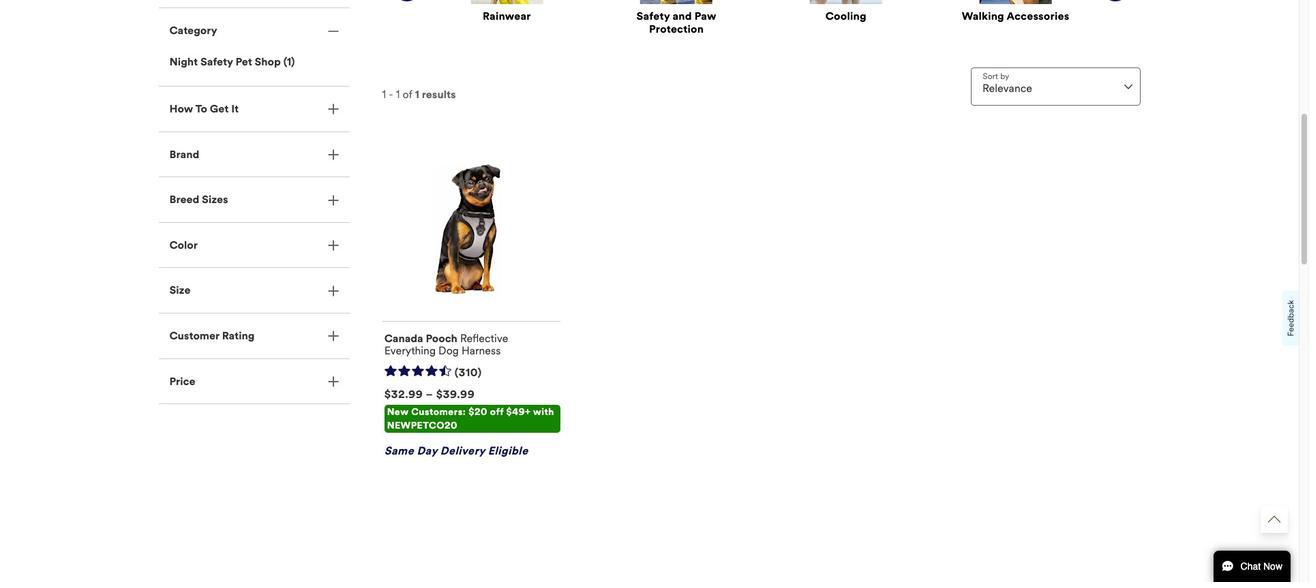 Task type: locate. For each thing, give the bounding box(es) containing it.
with
[[533, 407, 554, 418]]

plus icon 2 button
[[159, 87, 349, 131], [159, 132, 349, 177], [159, 177, 349, 222], [159, 223, 349, 268], [159, 268, 349, 313], [159, 314, 349, 358], [159, 359, 349, 404]]

$49+
[[506, 407, 531, 418]]

6 plus icon 2 image from the top
[[328, 331, 339, 342]]

safety left "pet"
[[200, 55, 233, 68]]

eligible
[[488, 444, 528, 457]]

harness
[[462, 345, 501, 358]]

4 plus icon 2 button from the top
[[159, 223, 349, 268]]

3 plus icon 2 image from the top
[[328, 195, 339, 206]]

1 plus icon 2 image from the top
[[328, 104, 339, 115]]

canada pooch
[[384, 332, 457, 345]]

down arrow icon image
[[1124, 84, 1132, 89]]

dog
[[438, 345, 459, 358]]

results
[[422, 88, 456, 101]]

7 plus icon 2 image from the top
[[328, 376, 339, 387]]

1
[[287, 55, 291, 68], [382, 88, 386, 101], [396, 88, 400, 101], [415, 88, 419, 101]]

plus icon 2 image for fourth plus icon 2 dropdown button from the bottom of the page
[[328, 240, 339, 251]]

rainwear
[[483, 9, 531, 22]]

0 horizontal spatial safety
[[200, 55, 233, 68]]

0 vertical spatial safety
[[636, 9, 670, 22]]

protection
[[649, 22, 704, 35]]

customers:
[[411, 407, 466, 418]]

1 horizontal spatial safety
[[636, 9, 670, 22]]

plus icon 2 image for seventh plus icon 2 dropdown button
[[328, 376, 339, 387]]

plus icon 2 image for seventh plus icon 2 dropdown button from the bottom of the page
[[328, 104, 339, 115]]

5 plus icon 2 button from the top
[[159, 268, 349, 313]]

(310)
[[455, 366, 482, 379]]

1 right shop
[[287, 55, 291, 68]]

safety up protection
[[636, 9, 670, 22]]

5 plus icon 2 image from the top
[[328, 285, 339, 296]]

off
[[490, 407, 504, 418]]

everything
[[384, 345, 436, 358]]

night
[[169, 55, 198, 68]]

walking accessories
[[962, 9, 1069, 22]]

same day delivery eligible
[[384, 444, 528, 457]]

$39.99
[[436, 388, 475, 401]]

(
[[283, 55, 287, 68]]

same
[[384, 444, 414, 457]]

1 right the of
[[415, 88, 419, 101]]

safety
[[636, 9, 670, 22], [200, 55, 233, 68]]

2 plus icon 2 image from the top
[[328, 149, 339, 160]]

from $32.99 up to $39.99 element
[[384, 388, 475, 401]]

4 plus icon 2 image from the top
[[328, 240, 339, 251]]

plus icon 2 image
[[328, 104, 339, 115], [328, 149, 339, 160], [328, 195, 339, 206], [328, 240, 339, 251], [328, 285, 339, 296], [328, 331, 339, 342], [328, 376, 339, 387]]

safety and paw protection link
[[612, 9, 741, 36]]

3 plus icon 2 button from the top
[[159, 177, 349, 222]]

night safety pet shop ( 1 )
[[169, 55, 295, 68]]

shop
[[255, 55, 281, 68]]

category
[[169, 24, 217, 37]]

1 right -
[[396, 88, 400, 101]]

6 plus icon 2 button from the top
[[159, 314, 349, 358]]



Task type: vqa. For each thing, say whether or not it's contained in the screenshot.
12
no



Task type: describe. For each thing, give the bounding box(es) containing it.
paw
[[695, 9, 716, 22]]

delivery
[[440, 444, 485, 457]]

plus icon 2 image for 3rd plus icon 2 dropdown button
[[328, 195, 339, 206]]

cooling
[[826, 9, 866, 22]]

1 vertical spatial safety
[[200, 55, 233, 68]]

310 reviews element
[[455, 366, 482, 381]]

1 plus icon 2 button from the top
[[159, 87, 349, 131]]

7 plus icon 2 button from the top
[[159, 359, 349, 404]]

accessories
[[1007, 9, 1069, 22]]

plus icon 2 image for 6th plus icon 2 dropdown button from the top
[[328, 331, 339, 342]]

category button
[[159, 8, 349, 53]]

canada
[[384, 332, 423, 345]]

safety inside safety and paw protection
[[636, 9, 670, 22]]

day
[[417, 444, 437, 457]]

of
[[403, 88, 412, 101]]

-
[[389, 88, 393, 101]]

reflective everything dog harness
[[384, 332, 508, 358]]

–
[[426, 388, 433, 401]]

reflective
[[460, 332, 508, 345]]

$32.99 – $39.99 new customers: $20 off $49+ with newpetco20
[[384, 388, 554, 431]]

)
[[291, 55, 295, 68]]

walking
[[962, 9, 1004, 22]]

cooling link
[[826, 9, 866, 22]]

rainwear link
[[483, 9, 531, 22]]

scroll to top image
[[1268, 513, 1280, 526]]

2 plus icon 2 button from the top
[[159, 132, 349, 177]]

safety and paw protection
[[636, 9, 716, 35]]

pet
[[236, 55, 252, 68]]

1 left -
[[382, 88, 386, 101]]

walking accessories link
[[962, 9, 1069, 22]]

plus icon 2 image for 6th plus icon 2 dropdown button from the bottom of the page
[[328, 149, 339, 160]]

plus icon 2 image for 3rd plus icon 2 dropdown button from the bottom of the page
[[328, 285, 339, 296]]

and
[[673, 9, 692, 22]]

new
[[387, 407, 409, 418]]

styled arrow button link
[[1261, 506, 1288, 533]]

1 - 1 of 1 results
[[382, 88, 456, 101]]

$20
[[469, 407, 487, 418]]

$32.99
[[384, 388, 423, 401]]

pooch
[[426, 332, 457, 345]]

newpetco20
[[387, 420, 457, 431]]



